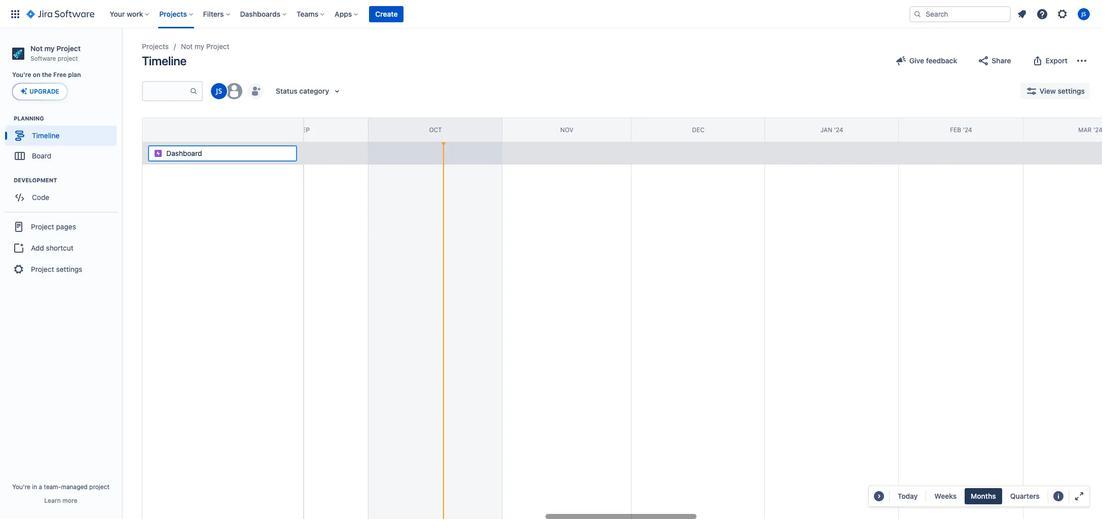 Task type: describe. For each thing, give the bounding box(es) containing it.
board link
[[5, 146, 117, 166]]

epic image
[[154, 149, 162, 157]]

share
[[992, 56, 1011, 65]]

primary element
[[6, 0, 910, 28]]

add people image
[[249, 85, 262, 97]]

plan
[[68, 71, 81, 79]]

give feedback button
[[889, 53, 964, 69]]

view settings image
[[1026, 85, 1038, 97]]

status category button
[[270, 83, 350, 99]]

notifications image
[[1016, 8, 1028, 20]]

jan
[[821, 126, 833, 134]]

group containing project pages
[[4, 212, 118, 284]]

months
[[971, 492, 996, 501]]

team-
[[44, 484, 61, 491]]

work
[[127, 9, 143, 18]]

0 vertical spatial timeline
[[142, 54, 187, 68]]

What needs to be done? - Press the "Enter" key to submit or the "Escape" key to cancel. text field
[[166, 149, 289, 159]]

1 vertical spatial project
[[89, 484, 109, 491]]

learn
[[44, 497, 61, 505]]

jan '24
[[821, 126, 844, 134]]

mar
[[1079, 126, 1092, 134]]

code
[[32, 193, 49, 202]]

development group
[[5, 177, 121, 211]]

share image
[[978, 55, 990, 67]]

dec
[[692, 126, 705, 134]]

give
[[910, 56, 925, 65]]

managed
[[61, 484, 88, 491]]

Search timeline text field
[[143, 82, 190, 100]]

oct
[[429, 126, 442, 134]]

export icon image
[[1032, 55, 1044, 67]]

create button
[[369, 6, 404, 22]]

appswitcher icon image
[[9, 8, 21, 20]]

dashboards
[[240, 9, 281, 18]]

projects for projects link
[[142, 42, 169, 51]]

settings image
[[1057, 8, 1069, 20]]

not for not my project software project
[[30, 44, 43, 53]]

on
[[33, 71, 40, 79]]

learn more
[[44, 497, 77, 505]]

months button
[[965, 489, 1002, 505]]

Search field
[[910, 6, 1011, 22]]

quarters button
[[1005, 489, 1046, 505]]

unassigned image
[[226, 83, 242, 99]]

upgrade button
[[13, 84, 67, 100]]

apps
[[335, 9, 352, 18]]

upgrade
[[29, 88, 59, 96]]

dashboards button
[[237, 6, 291, 22]]

project settings
[[31, 265, 82, 274]]

project up add
[[31, 223, 54, 231]]

feedback
[[926, 56, 958, 65]]

not my project link
[[181, 41, 230, 53]]

software
[[30, 55, 56, 62]]

board
[[32, 152, 51, 160]]

settings for view settings
[[1058, 87, 1085, 95]]

your
[[110, 9, 125, 18]]

teams
[[297, 9, 319, 18]]

pages
[[56, 223, 76, 231]]

enter full screen image
[[1074, 491, 1086, 503]]

legend image
[[1053, 491, 1065, 503]]

projects for projects popup button
[[159, 9, 187, 18]]

shortcut
[[46, 244, 73, 253]]

development image
[[2, 175, 14, 187]]

today button
[[892, 489, 924, 505]]

project inside not my project software project
[[58, 55, 78, 62]]

planning image
[[2, 113, 14, 125]]

you're for you're in a team-managed project
[[12, 484, 30, 491]]

quarters
[[1011, 492, 1040, 501]]

timeline link
[[5, 126, 117, 146]]

you're in a team-managed project
[[12, 484, 109, 491]]

the
[[42, 71, 52, 79]]

not for not my project
[[181, 42, 193, 51]]



Task type: vqa. For each thing, say whether or not it's contained in the screenshot.
'Project,'
no



Task type: locate. For each thing, give the bounding box(es) containing it.
planning group
[[5, 115, 121, 170]]

not right projects link
[[181, 42, 193, 51]]

view settings
[[1040, 87, 1085, 95]]

settings right view
[[1058, 87, 1085, 95]]

not
[[181, 42, 193, 51], [30, 44, 43, 53]]

0 horizontal spatial timeline
[[32, 131, 60, 140]]

'24 for mar '24
[[1094, 126, 1102, 134]]

help image
[[1037, 8, 1049, 20]]

1 horizontal spatial project
[[89, 484, 109, 491]]

my for not my project software project
[[44, 44, 55, 53]]

my for not my project
[[195, 42, 204, 51]]

0 vertical spatial settings
[[1058, 87, 1085, 95]]

project pages link
[[4, 216, 118, 239]]

2 '24 from the left
[[963, 126, 973, 134]]

status category
[[276, 87, 329, 95]]

more
[[62, 497, 77, 505]]

my inside not my project software project
[[44, 44, 55, 53]]

projects inside popup button
[[159, 9, 187, 18]]

timeline
[[142, 54, 187, 68], [32, 131, 60, 140]]

0 horizontal spatial '24
[[834, 126, 844, 134]]

3 '24 from the left
[[1094, 126, 1102, 134]]

you're left in
[[12, 484, 30, 491]]

0 vertical spatial you're
[[12, 71, 31, 79]]

banner containing your work
[[0, 0, 1102, 28]]

1 horizontal spatial my
[[195, 42, 204, 51]]

export button
[[1026, 53, 1074, 69]]

create
[[375, 9, 398, 18]]

'24 for jan '24
[[834, 126, 844, 134]]

a
[[39, 484, 42, 491]]

timeline inside "link"
[[32, 131, 60, 140]]

export
[[1046, 56, 1068, 65]]

search image
[[914, 10, 922, 18]]

0 vertical spatial project
[[58, 55, 78, 62]]

feb
[[950, 126, 962, 134]]

jacob simon image
[[211, 83, 227, 99]]

today
[[898, 492, 918, 501]]

view
[[1040, 87, 1056, 95]]

project settings link
[[4, 259, 118, 281]]

status
[[276, 87, 298, 95]]

you're on the free plan
[[12, 71, 81, 79]]

my down filters
[[195, 42, 204, 51]]

mar '24
[[1079, 126, 1102, 134]]

'24 for feb '24
[[963, 126, 973, 134]]

0 horizontal spatial settings
[[56, 265, 82, 274]]

0 horizontal spatial not
[[30, 44, 43, 53]]

project pages
[[31, 223, 76, 231]]

0 vertical spatial projects
[[159, 9, 187, 18]]

code link
[[5, 188, 117, 208]]

not inside not my project 'link'
[[181, 42, 193, 51]]

projects
[[159, 9, 187, 18], [142, 42, 169, 51]]

project inside 'link'
[[206, 42, 230, 51]]

timeline down projects link
[[142, 54, 187, 68]]

development
[[14, 177, 57, 184]]

give feedback
[[910, 56, 958, 65]]

category
[[299, 87, 329, 95]]

my up software
[[44, 44, 55, 53]]

weeks
[[935, 492, 957, 501]]

1 horizontal spatial timeline
[[142, 54, 187, 68]]

jira software image
[[26, 8, 94, 20], [26, 8, 94, 20]]

project
[[206, 42, 230, 51], [56, 44, 81, 53], [31, 223, 54, 231], [31, 265, 54, 274]]

your work
[[110, 9, 143, 18]]

1 vertical spatial settings
[[56, 265, 82, 274]]

1 '24 from the left
[[834, 126, 844, 134]]

in
[[32, 484, 37, 491]]

your work button
[[107, 6, 153, 22]]

my inside 'link'
[[195, 42, 204, 51]]

project up plan
[[58, 55, 78, 62]]

'24 right feb
[[963, 126, 973, 134]]

my
[[195, 42, 204, 51], [44, 44, 55, 53]]

project right managed
[[89, 484, 109, 491]]

group
[[4, 212, 118, 284]]

teams button
[[294, 6, 329, 22]]

you're
[[12, 71, 31, 79], [12, 484, 30, 491]]

1 horizontal spatial not
[[181, 42, 193, 51]]

weeks button
[[929, 489, 963, 505]]

view settings button
[[1021, 83, 1090, 99]]

sep
[[298, 126, 310, 134]]

project down filters popup button
[[206, 42, 230, 51]]

timeline up 'board'
[[32, 131, 60, 140]]

0 horizontal spatial my
[[44, 44, 55, 53]]

not my project software project
[[30, 44, 81, 62]]

projects up projects link
[[159, 9, 187, 18]]

projects button
[[156, 6, 197, 22]]

share button
[[972, 53, 1018, 69]]

planning
[[14, 115, 44, 122]]

projects right 'sidebar navigation' image
[[142, 42, 169, 51]]

'24 right mar at the right top of page
[[1094, 126, 1102, 134]]

not up software
[[30, 44, 43, 53]]

projects link
[[142, 41, 169, 53]]

your profile and settings image
[[1078, 8, 1090, 20]]

not my project
[[181, 42, 230, 51]]

1 horizontal spatial settings
[[1058, 87, 1085, 95]]

learn more button
[[44, 497, 77, 506]]

sidebar navigation image
[[111, 41, 133, 61]]

filters
[[203, 9, 224, 18]]

not inside not my project software project
[[30, 44, 43, 53]]

feb '24
[[950, 126, 973, 134]]

project
[[58, 55, 78, 62], [89, 484, 109, 491]]

0 horizontal spatial project
[[58, 55, 78, 62]]

1 vertical spatial you're
[[12, 484, 30, 491]]

1 vertical spatial timeline
[[32, 131, 60, 140]]

1 vertical spatial projects
[[142, 42, 169, 51]]

you're for you're on the free plan
[[12, 71, 31, 79]]

'24
[[834, 126, 844, 134], [963, 126, 973, 134], [1094, 126, 1102, 134]]

2 horizontal spatial '24
[[1094, 126, 1102, 134]]

free
[[53, 71, 67, 79]]

apps button
[[332, 6, 362, 22]]

1 horizontal spatial '24
[[963, 126, 973, 134]]

settings down add shortcut button
[[56, 265, 82, 274]]

settings for project settings
[[56, 265, 82, 274]]

project inside not my project software project
[[56, 44, 81, 53]]

filters button
[[200, 6, 234, 22]]

add shortcut
[[31, 244, 73, 253]]

settings
[[1058, 87, 1085, 95], [56, 265, 82, 274]]

2 you're from the top
[[12, 484, 30, 491]]

add
[[31, 244, 44, 253]]

add shortcut button
[[4, 239, 118, 259]]

banner
[[0, 0, 1102, 28]]

settings inside dropdown button
[[1058, 87, 1085, 95]]

you're left on
[[12, 71, 31, 79]]

1 you're from the top
[[12, 71, 31, 79]]

'24 right jan at the right of the page
[[834, 126, 844, 134]]

nov
[[561, 126, 574, 134]]

project down add
[[31, 265, 54, 274]]

project up plan
[[56, 44, 81, 53]]



